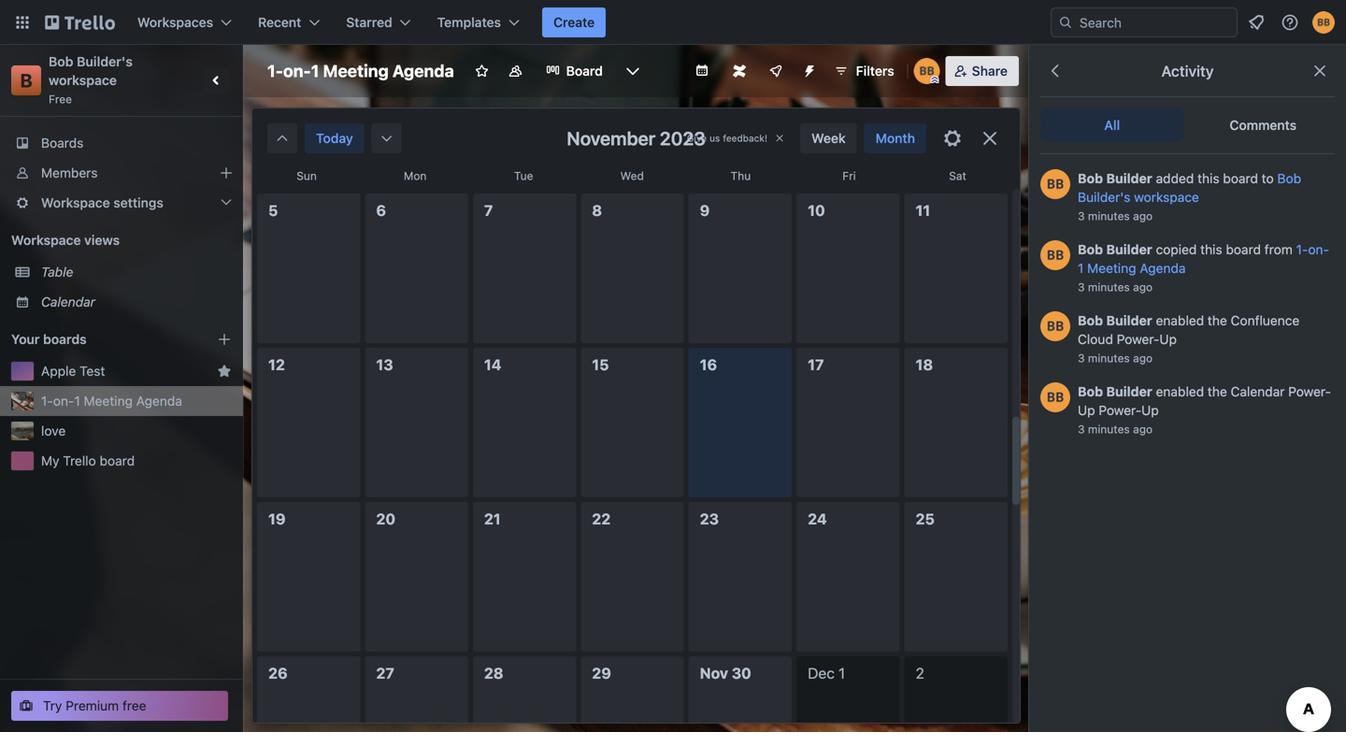 Task type: describe. For each thing, give the bounding box(es) containing it.
enabled the calendar power- up power-up
[[1078, 384, 1331, 418]]

27
[[376, 664, 394, 682]]

workspace for bob builder's workspace
[[1134, 189, 1199, 205]]

activity
[[1162, 62, 1214, 80]]

3 minutes ago for added this board to
[[1078, 209, 1153, 223]]

agenda for 1-on-1 meeting agenda link
[[136, 393, 182, 409]]

19
[[268, 510, 286, 528]]

minutes for enabled the confluence cloud power-up
[[1088, 352, 1130, 365]]

week button
[[800, 123, 857, 153]]

us
[[710, 133, 720, 144]]

3 minutes ago for enabled the calendar power- up power-up
[[1078, 423, 1153, 436]]

comments link
[[1192, 108, 1335, 142]]

bob builder's workspace free
[[49, 54, 136, 106]]

minutes for added this board to
[[1088, 209, 1130, 223]]

1 right dec
[[839, 664, 845, 682]]

21
[[484, 510, 501, 528]]

10
[[808, 201, 825, 219]]

back to home image
[[45, 7, 115, 37]]

bob inside bob builder's workspace free
[[49, 54, 73, 69]]

meeting inside text field
[[323, 61, 389, 81]]

share
[[972, 63, 1008, 79]]

board link
[[534, 56, 614, 86]]

create
[[553, 14, 595, 30]]

add board image
[[217, 332, 232, 347]]

share button
[[946, 56, 1019, 86]]

2023
[[660, 127, 706, 149]]

workspace settings button
[[0, 188, 243, 218]]

13
[[376, 356, 393, 374]]

1-on- 1 meeting agenda link
[[1078, 242, 1329, 276]]

mon
[[404, 169, 427, 182]]

board
[[566, 63, 603, 79]]

16
[[700, 356, 717, 374]]

board for to
[[1223, 171, 1258, 186]]

1- inside text field
[[267, 61, 283, 81]]

nov 30
[[700, 664, 751, 682]]

wed
[[620, 169, 644, 182]]

the for calendar
[[1208, 384, 1227, 399]]

bob builder copied this board from
[[1078, 242, 1296, 257]]

my
[[41, 453, 59, 468]]

table
[[41, 264, 73, 280]]

your
[[11, 331, 40, 347]]

workspace for bob builder's workspace free
[[49, 72, 117, 88]]

customize views image
[[623, 62, 642, 80]]

workspace for workspace settings
[[41, 195, 110, 210]]

dec
[[808, 664, 835, 682]]

0 vertical spatial calendar
[[41, 294, 95, 309]]

3 for enabled the confluence cloud power-up
[[1078, 352, 1085, 365]]

3 minutes ago for enabled the confluence cloud power-up
[[1078, 352, 1153, 365]]

1-on-1 meeting agenda inside text field
[[267, 61, 454, 81]]

filters
[[856, 63, 894, 79]]

workspace visible image
[[508, 64, 523, 79]]

bob down cloud
[[1078, 384, 1103, 399]]

b
[[20, 69, 32, 91]]

boards
[[43, 331, 87, 347]]

my trello board
[[41, 453, 135, 468]]

cloud
[[1078, 331, 1113, 347]]

b link
[[11, 65, 41, 95]]

ago for added this board to
[[1133, 209, 1153, 223]]

workspaces
[[137, 14, 213, 30]]

0 notifications image
[[1245, 11, 1268, 34]]

open information menu image
[[1281, 13, 1300, 32]]

create button
[[542, 7, 606, 37]]

from
[[1265, 242, 1293, 257]]

1 inside "1-on- 1 meeting agenda"
[[1078, 260, 1084, 276]]

all link
[[1041, 108, 1184, 142]]

on- inside text field
[[283, 61, 311, 81]]

1 inside 1-on-1 meeting agenda link
[[74, 393, 80, 409]]

bob inside bob builder's workspace
[[1278, 171, 1302, 186]]

your boards
[[11, 331, 87, 347]]

views
[[84, 232, 120, 248]]

templates
[[437, 14, 501, 30]]

apple
[[41, 363, 76, 379]]

1-on-1 meeting agenda link
[[41, 392, 232, 410]]

4 builder from the top
[[1106, 384, 1153, 399]]

the for confluence
[[1208, 313, 1227, 328]]

starred button
[[335, 7, 422, 37]]

29
[[592, 664, 611, 682]]

3 for copied this board from
[[1078, 280, 1085, 294]]

week
[[812, 130, 846, 146]]

calendar link
[[41, 293, 232, 311]]

3 builder from the top
[[1106, 313, 1153, 328]]

tue
[[514, 169, 533, 182]]

bob down all link
[[1078, 171, 1103, 186]]

your boards with 4 items element
[[11, 328, 189, 351]]

my trello board link
[[41, 452, 232, 470]]

premium
[[66, 698, 119, 713]]

board for from
[[1226, 242, 1261, 257]]

3 for enabled the calendar power- up power-up
[[1078, 423, 1085, 436]]

sun
[[297, 169, 317, 182]]

trello
[[63, 453, 96, 468]]

apple test
[[41, 363, 105, 379]]

30
[[732, 664, 751, 682]]

workspaces button
[[126, 7, 243, 37]]

agenda inside text field
[[393, 61, 454, 81]]

starred
[[346, 14, 392, 30]]

0 horizontal spatial bob builder's workspace link
[[49, 54, 136, 88]]

confluence
[[1231, 313, 1300, 328]]

try premium free
[[43, 698, 146, 713]]

thu
[[731, 169, 751, 182]]

automation image
[[794, 56, 821, 82]]

2 sm image from the left
[[377, 129, 396, 148]]

minutes for copied this board from
[[1088, 280, 1130, 294]]

6
[[376, 201, 386, 219]]



Task type: vqa. For each thing, say whether or not it's contained in the screenshot.


Task type: locate. For each thing, give the bounding box(es) containing it.
1 vertical spatial bob builder (bobbuilder40) image
[[1041, 382, 1070, 412]]

on- down recent popup button
[[283, 61, 311, 81]]

the
[[1208, 313, 1227, 328], [1208, 384, 1227, 399]]

board left to
[[1223, 171, 1258, 186]]

workspace down added
[[1134, 189, 1199, 205]]

primary element
[[0, 0, 1346, 45]]

bob left copied
[[1078, 242, 1103, 257]]

2 vertical spatial meeting
[[84, 393, 133, 409]]

this right added
[[1198, 171, 1220, 186]]

5
[[268, 201, 278, 219]]

power- down cloud
[[1099, 402, 1142, 418]]

templates button
[[426, 7, 531, 37]]

builder's inside bob builder's workspace
[[1078, 189, 1131, 205]]

free
[[122, 698, 146, 713]]

8
[[592, 201, 602, 219]]

2 vertical spatial power-
[[1099, 402, 1142, 418]]

the inside the enabled the confluence cloud power-up
[[1208, 313, 1227, 328]]

2 horizontal spatial up
[[1160, 331, 1177, 347]]

test
[[80, 363, 105, 379]]

1-on-1 meeting agenda
[[267, 61, 454, 81], [41, 393, 182, 409]]

0 vertical spatial the
[[1208, 313, 1227, 328]]

builder
[[1106, 171, 1153, 186], [1106, 242, 1153, 257], [1106, 313, 1153, 328], [1106, 384, 1153, 399]]

1 vertical spatial power-
[[1289, 384, 1331, 399]]

members
[[41, 165, 98, 180]]

3 ago from the top
[[1133, 352, 1153, 365]]

starred icon image
[[217, 364, 232, 379]]

2 horizontal spatial on-
[[1308, 242, 1329, 257]]

1 vertical spatial this
[[1201, 242, 1223, 257]]

1- for 1-on-1 meeting agenda link
[[41, 393, 53, 409]]

1 vertical spatial agenda
[[1140, 260, 1186, 276]]

4 minutes from the top
[[1088, 423, 1130, 436]]

enabled inside enabled the calendar power- up power-up
[[1156, 384, 1204, 399]]

give
[[687, 133, 707, 144]]

4 3 from the top
[[1078, 423, 1085, 436]]

calendar down confluence
[[1231, 384, 1285, 399]]

1- inside "1-on- 1 meeting agenda"
[[1296, 242, 1308, 257]]

meeting for 1-on-1 meeting agenda link
[[84, 393, 133, 409]]

november
[[567, 127, 656, 149]]

bob builder (bobbuilder40) image for enabled the calendar power- up power-up
[[1041, 382, 1070, 412]]

0 horizontal spatial on-
[[53, 393, 74, 409]]

power- down confluence
[[1289, 384, 1331, 399]]

november 2023
[[567, 127, 706, 149]]

1- down recent
[[267, 61, 283, 81]]

workspace inside bob builder's workspace
[[1134, 189, 1199, 205]]

bob builder (bobbuilder40) image
[[1313, 11, 1335, 34], [914, 58, 940, 84], [1041, 240, 1070, 270], [1041, 311, 1070, 341]]

0 horizontal spatial agenda
[[136, 393, 182, 409]]

2 vertical spatial 1-
[[41, 393, 53, 409]]

2
[[916, 664, 925, 682]]

board left from
[[1226, 242, 1261, 257]]

0 vertical spatial enabled
[[1156, 313, 1204, 328]]

2 horizontal spatial 1-
[[1296, 242, 1308, 257]]

bob up free
[[49, 54, 73, 69]]

enabled the confluence cloud power-up
[[1078, 313, 1300, 347]]

1- up love
[[41, 393, 53, 409]]

give us feedback! link
[[687, 133, 768, 144]]

builder's
[[77, 54, 133, 69], [1078, 189, 1131, 205]]

sm image down 1-on-1 meeting agenda text field
[[377, 129, 396, 148]]

the down the enabled the confluence cloud power-up
[[1208, 384, 1227, 399]]

builder up cloud
[[1106, 313, 1153, 328]]

bob up cloud
[[1078, 313, 1103, 328]]

12
[[268, 356, 285, 374]]

boards link
[[0, 128, 243, 158]]

calendar down table on the top
[[41, 294, 95, 309]]

calendar power-up image
[[694, 63, 709, 78]]

bob builder added this board to
[[1078, 171, 1278, 186]]

2 3 from the top
[[1078, 280, 1085, 294]]

2 bob builder from the top
[[1078, 384, 1153, 399]]

builder's down all link
[[1078, 189, 1131, 205]]

members link
[[0, 158, 243, 188]]

2 builder from the top
[[1106, 242, 1153, 257]]

agenda inside "1-on- 1 meeting agenda"
[[1140, 260, 1186, 276]]

0 vertical spatial 1-
[[267, 61, 283, 81]]

boards
[[41, 135, 84, 151]]

1 vertical spatial 1-on-1 meeting agenda
[[41, 393, 182, 409]]

0 vertical spatial workspace
[[49, 72, 117, 88]]

0 horizontal spatial up
[[1078, 402, 1095, 418]]

3 minutes ago for copied this board from
[[1078, 280, 1153, 294]]

sm image up the 5
[[273, 129, 292, 148]]

board down love link
[[100, 453, 135, 468]]

1 horizontal spatial calendar
[[1231, 384, 1285, 399]]

0 vertical spatial builder's
[[77, 54, 133, 69]]

builder's for bob builder's workspace free
[[77, 54, 133, 69]]

table link
[[41, 263, 232, 281]]

1 the from the top
[[1208, 313, 1227, 328]]

enabled down the enabled the confluence cloud power-up
[[1156, 384, 1204, 399]]

0 vertical spatial bob builder (bobbuilder40) image
[[1041, 169, 1070, 199]]

1 vertical spatial workspace
[[11, 232, 81, 248]]

17
[[808, 356, 824, 374]]

up up enabled the calendar power- up power-up
[[1160, 331, 1177, 347]]

2 horizontal spatial agenda
[[1140, 260, 1186, 276]]

agenda for 1-on- 1 meeting agenda link
[[1140, 260, 1186, 276]]

the left confluence
[[1208, 313, 1227, 328]]

1 down apple test
[[74, 393, 80, 409]]

0 vertical spatial this
[[1198, 171, 1220, 186]]

agenda up love link
[[136, 393, 182, 409]]

ago for enabled the confluence cloud power-up
[[1133, 352, 1153, 365]]

love
[[41, 423, 66, 438]]

enabled inside the enabled the confluence cloud power-up
[[1156, 313, 1204, 328]]

1 vertical spatial bob builder
[[1078, 384, 1153, 399]]

fri
[[843, 169, 856, 182]]

1 sm image from the left
[[273, 129, 292, 148]]

1 bob builder (bobbuilder40) image from the top
[[1041, 169, 1070, 199]]

1 horizontal spatial on-
[[283, 61, 311, 81]]

9
[[700, 201, 710, 219]]

1
[[311, 61, 319, 81], [1078, 260, 1084, 276], [74, 393, 80, 409], [839, 664, 845, 682]]

agenda down copied
[[1140, 260, 1186, 276]]

power ups image
[[768, 64, 783, 79]]

workspace up free
[[49, 72, 117, 88]]

bob builder's workspace link up bob builder copied this board from
[[1078, 171, 1302, 205]]

0 vertical spatial workspace
[[41, 195, 110, 210]]

ago down bob builder copied this board from
[[1133, 280, 1153, 294]]

ago down 'bob builder added this board to'
[[1133, 209, 1153, 223]]

15
[[592, 356, 609, 374]]

builder left added
[[1106, 171, 1153, 186]]

Board name text field
[[258, 56, 463, 86]]

meeting for 1-on- 1 meeting agenda link
[[1087, 260, 1136, 276]]

14
[[484, 356, 501, 374]]

on- inside "1-on- 1 meeting agenda"
[[1308, 242, 1329, 257]]

4 3 minutes ago from the top
[[1078, 423, 1153, 436]]

1 horizontal spatial agenda
[[393, 61, 454, 81]]

11
[[916, 201, 931, 219]]

star or unstar board image
[[475, 64, 490, 79]]

workspace views
[[11, 232, 120, 248]]

1 vertical spatial board
[[1226, 242, 1261, 257]]

2 enabled from the top
[[1156, 384, 1204, 399]]

enabled
[[1156, 313, 1204, 328], [1156, 384, 1204, 399]]

0 vertical spatial bob builder's workspace link
[[49, 54, 136, 88]]

0 horizontal spatial 1-
[[41, 393, 53, 409]]

give us feedback!
[[687, 133, 768, 144]]

3 3 minutes ago from the top
[[1078, 352, 1153, 365]]

1 horizontal spatial meeting
[[323, 61, 389, 81]]

bob builder's workspace link up free
[[49, 54, 136, 88]]

enabled for up
[[1156, 313, 1204, 328]]

on- right from
[[1308, 242, 1329, 257]]

meeting down test
[[84, 393, 133, 409]]

1 builder from the top
[[1106, 171, 1153, 186]]

1 vertical spatial workspace
[[1134, 189, 1199, 205]]

2 vertical spatial board
[[100, 453, 135, 468]]

up down cloud
[[1078, 402, 1095, 418]]

1-on-1 meeting agenda down apple test link
[[41, 393, 182, 409]]

recent
[[258, 14, 301, 30]]

on- for 1-on- 1 meeting agenda link
[[1308, 242, 1329, 257]]

agenda left star or unstar board "icon" at the top
[[393, 61, 454, 81]]

builder left copied
[[1106, 242, 1153, 257]]

workspace down members
[[41, 195, 110, 210]]

1 horizontal spatial builder's
[[1078, 189, 1131, 205]]

1 ago from the top
[[1133, 209, 1153, 223]]

1 vertical spatial on-
[[1308, 242, 1329, 257]]

comments
[[1230, 117, 1297, 133]]

all
[[1104, 117, 1120, 133]]

0 horizontal spatial meeting
[[84, 393, 133, 409]]

4 ago from the top
[[1133, 423, 1153, 436]]

22
[[592, 510, 611, 528]]

workspace
[[49, 72, 117, 88], [1134, 189, 1199, 205]]

ago
[[1133, 209, 1153, 223], [1133, 280, 1153, 294], [1133, 352, 1153, 365], [1133, 423, 1153, 436]]

recent button
[[247, 7, 331, 37]]

dec 1
[[808, 664, 845, 682]]

power- right cloud
[[1117, 331, 1160, 347]]

18
[[916, 356, 933, 374]]

23
[[700, 510, 719, 528]]

1 vertical spatial bob builder's workspace link
[[1078, 171, 1302, 205]]

2 horizontal spatial meeting
[[1087, 260, 1136, 276]]

workspace inside bob builder's workspace free
[[49, 72, 117, 88]]

bob builder (bobbuilder40) image
[[1041, 169, 1070, 199], [1041, 382, 1070, 412]]

2 vertical spatial agenda
[[136, 393, 182, 409]]

workspace inside popup button
[[41, 195, 110, 210]]

filters button
[[828, 56, 900, 86]]

3 minutes from the top
[[1088, 352, 1130, 365]]

3 for added this board to
[[1078, 209, 1085, 223]]

board
[[1223, 171, 1258, 186], [1226, 242, 1261, 257], [100, 453, 135, 468]]

confluence icon image
[[733, 65, 746, 78]]

enabled down 1-on- 1 meeting agenda link
[[1156, 313, 1204, 328]]

1 vertical spatial the
[[1208, 384, 1227, 399]]

builder's inside bob builder's workspace free
[[77, 54, 133, 69]]

1 bob builder from the top
[[1078, 313, 1153, 328]]

bob builder up cloud
[[1078, 313, 1153, 328]]

0 vertical spatial board
[[1223, 171, 1258, 186]]

1 minutes from the top
[[1088, 209, 1130, 223]]

builder's down back to home image
[[77, 54, 133, 69]]

28
[[484, 664, 504, 682]]

1 horizontal spatial up
[[1142, 402, 1159, 418]]

1 horizontal spatial sm image
[[377, 129, 396, 148]]

sat
[[949, 169, 967, 182]]

1- for 1-on- 1 meeting agenda link
[[1296, 242, 1308, 257]]

on- down the apple
[[53, 393, 74, 409]]

sm image
[[273, 129, 292, 148], [377, 129, 396, 148]]

1 vertical spatial meeting
[[1087, 260, 1136, 276]]

0 vertical spatial 1-on-1 meeting agenda
[[267, 61, 454, 81]]

0 vertical spatial on-
[[283, 61, 311, 81]]

workspace navigation collapse icon image
[[204, 67, 230, 93]]

on-
[[283, 61, 311, 81], [1308, 242, 1329, 257], [53, 393, 74, 409]]

bob builder down cloud
[[1078, 384, 1153, 399]]

26
[[268, 664, 288, 682]]

minutes for enabled the calendar power- up power-up
[[1088, 423, 1130, 436]]

bob builder for up
[[1078, 384, 1153, 399]]

1 horizontal spatial 1-
[[267, 61, 283, 81]]

1 vertical spatial 1-
[[1296, 242, 1308, 257]]

2 3 minutes ago from the top
[[1078, 280, 1153, 294]]

minutes
[[1088, 209, 1130, 223], [1088, 280, 1130, 294], [1088, 352, 1130, 365], [1088, 423, 1130, 436]]

25
[[916, 510, 935, 528]]

0 horizontal spatial workspace
[[49, 72, 117, 88]]

2 the from the top
[[1208, 384, 1227, 399]]

bob builder (bobbuilder40) image for added this board to
[[1041, 169, 1070, 199]]

2 ago from the top
[[1133, 280, 1153, 294]]

1 vertical spatial builder's
[[1078, 189, 1131, 205]]

0 vertical spatial meeting
[[323, 61, 389, 81]]

calendar inside enabled the calendar power- up power-up
[[1231, 384, 1285, 399]]

on- for 1-on-1 meeting agenda link
[[53, 393, 74, 409]]

1 3 minutes ago from the top
[[1078, 209, 1153, 223]]

power-
[[1117, 331, 1160, 347], [1289, 384, 1331, 399], [1099, 402, 1142, 418]]

ago down enabled the calendar power- up power-up
[[1133, 423, 1153, 436]]

workspace up table on the top
[[11, 232, 81, 248]]

0 horizontal spatial builder's
[[77, 54, 133, 69]]

3 3 from the top
[[1078, 352, 1085, 365]]

1 up cloud
[[1078, 260, 1084, 276]]

enabled for power-
[[1156, 384, 1204, 399]]

ago down the enabled the confluence cloud power-up
[[1133, 352, 1153, 365]]

power- inside the enabled the confluence cloud power-up
[[1117, 331, 1160, 347]]

feedback!
[[723, 133, 768, 144]]

apple test link
[[41, 362, 209, 381]]

love link
[[41, 422, 232, 440]]

nov
[[700, 664, 728, 682]]

2 vertical spatial on-
[[53, 393, 74, 409]]

2 bob builder (bobbuilder40) image from the top
[[1041, 382, 1070, 412]]

this for copied
[[1201, 242, 1223, 257]]

1 horizontal spatial 1-on-1 meeting agenda
[[267, 61, 454, 81]]

bob builder
[[1078, 313, 1153, 328], [1078, 384, 1153, 399]]

0 vertical spatial power-
[[1117, 331, 1160, 347]]

1 vertical spatial calendar
[[1231, 384, 1285, 399]]

free
[[49, 93, 72, 106]]

2 minutes from the top
[[1088, 280, 1130, 294]]

7
[[484, 201, 493, 219]]

meeting up cloud
[[1087, 260, 1136, 276]]

workspace for workspace views
[[11, 232, 81, 248]]

bob right to
[[1278, 171, 1302, 186]]

meeting inside "1-on- 1 meeting agenda"
[[1087, 260, 1136, 276]]

the inside enabled the calendar power- up power-up
[[1208, 384, 1227, 399]]

this right copied
[[1201, 242, 1223, 257]]

1 vertical spatial enabled
[[1156, 384, 1204, 399]]

up inside the enabled the confluence cloud power-up
[[1160, 331, 1177, 347]]

1-on-1 meeting agenda down starred
[[267, 61, 454, 81]]

24
[[808, 510, 827, 528]]

1 inside 1-on-1 meeting agenda text field
[[311, 61, 319, 81]]

1-on- 1 meeting agenda
[[1078, 242, 1329, 276]]

this for added
[[1198, 171, 1220, 186]]

1 horizontal spatial workspace
[[1134, 189, 1199, 205]]

this
[[1198, 171, 1220, 186], [1201, 242, 1223, 257]]

1 down recent popup button
[[311, 61, 319, 81]]

0 horizontal spatial calendar
[[41, 294, 95, 309]]

0 horizontal spatial sm image
[[273, 129, 292, 148]]

this member is an admin of this board. image
[[931, 76, 939, 84]]

bob builder for power-
[[1078, 313, 1153, 328]]

0 vertical spatial bob builder
[[1078, 313, 1153, 328]]

to
[[1262, 171, 1274, 186]]

Search field
[[1073, 8, 1237, 36]]

1 enabled from the top
[[1156, 313, 1204, 328]]

ago for enabled the calendar power- up power-up
[[1133, 423, 1153, 436]]

0 horizontal spatial 1-on-1 meeting agenda
[[41, 393, 182, 409]]

1 3 from the top
[[1078, 209, 1085, 223]]

search image
[[1058, 15, 1073, 30]]

20
[[376, 510, 396, 528]]

ago for copied this board from
[[1133, 280, 1153, 294]]

0 vertical spatial agenda
[[393, 61, 454, 81]]

3
[[1078, 209, 1085, 223], [1078, 280, 1085, 294], [1078, 352, 1085, 365], [1078, 423, 1085, 436]]

builder down cloud
[[1106, 384, 1153, 399]]

meeting down starred
[[323, 61, 389, 81]]

workspace
[[41, 195, 110, 210], [11, 232, 81, 248]]

1- right from
[[1296, 242, 1308, 257]]

builder's for bob builder's workspace
[[1078, 189, 1131, 205]]

1 horizontal spatial bob builder's workspace link
[[1078, 171, 1302, 205]]

agenda
[[393, 61, 454, 81], [1140, 260, 1186, 276], [136, 393, 182, 409]]

up down the enabled the confluence cloud power-up
[[1142, 402, 1159, 418]]



